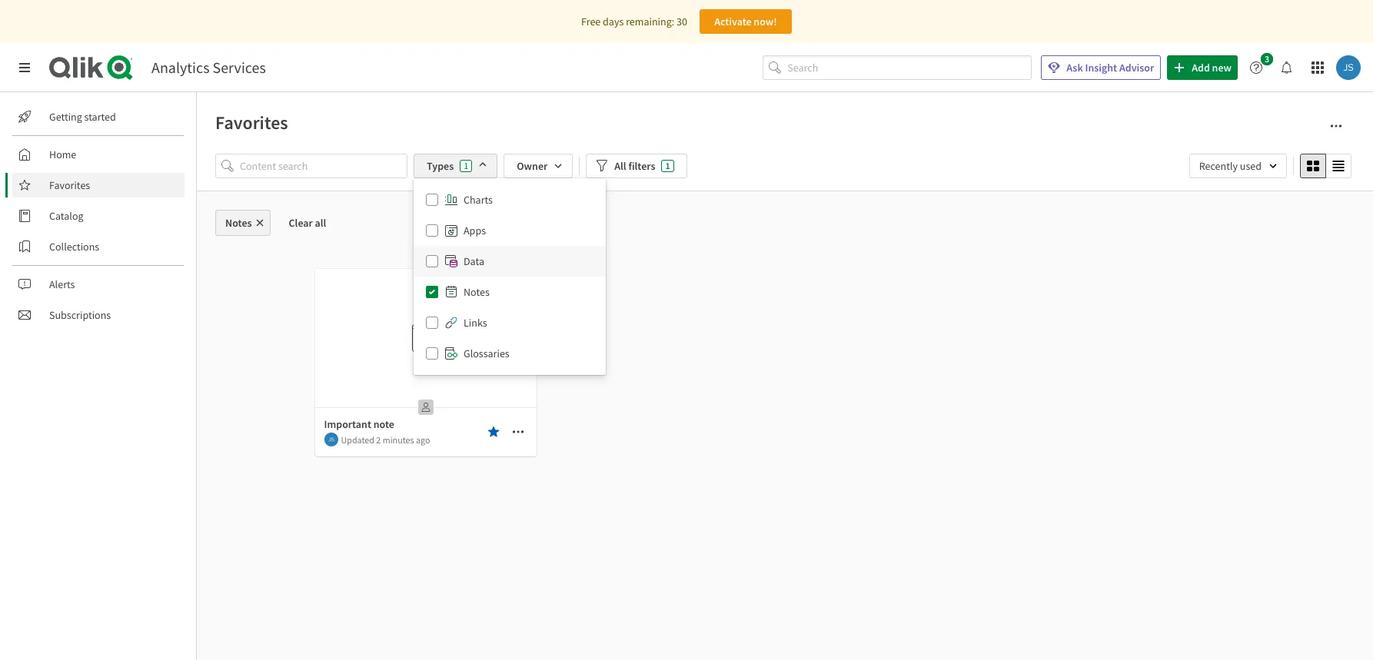 Task type: vqa. For each thing, say whether or not it's contained in the screenshot.
the your within the Notify your team with a link to an app with active selections
no



Task type: locate. For each thing, give the bounding box(es) containing it.
clear all button
[[276, 210, 339, 236]]

ask insight advisor button
[[1041, 55, 1161, 80]]

free
[[581, 15, 601, 28]]

1 horizontal spatial 1
[[665, 160, 670, 171]]

minutes
[[383, 434, 414, 446]]

owner
[[517, 159, 548, 173]]

getting started link
[[12, 105, 185, 129]]

more actions image up switch view group at the right top of the page
[[1330, 120, 1342, 132]]

0 vertical spatial jacob simon image
[[1336, 55, 1361, 80]]

favorites up the catalog
[[49, 178, 90, 192]]

home
[[49, 148, 76, 161]]

links
[[464, 316, 487, 330]]

add
[[1192, 61, 1210, 75]]

navigation pane element
[[0, 98, 196, 334]]

activate now! link
[[700, 9, 792, 34]]

30
[[677, 15, 687, 28]]

1 right types
[[464, 160, 468, 171]]

now!
[[754, 15, 777, 28]]

favorites down services
[[215, 111, 288, 135]]

0 vertical spatial notes
[[225, 216, 252, 230]]

0 horizontal spatial notes
[[225, 216, 252, 230]]

1 horizontal spatial jacob simon image
[[1336, 55, 1361, 80]]

searchbar element
[[763, 55, 1032, 80]]

notes
[[225, 216, 252, 230], [464, 285, 490, 299]]

new
[[1212, 61, 1232, 75]]

days
[[603, 15, 624, 28]]

jacob simon image
[[1336, 55, 1361, 80], [324, 433, 338, 447]]

free days remaining: 30
[[581, 15, 687, 28]]

remaining:
[[626, 15, 674, 28]]

more actions image right remove from favorites image
[[512, 426, 524, 438]]

1 right filters on the left top of page
[[665, 160, 670, 171]]

favorites
[[215, 111, 288, 135], [49, 178, 90, 192]]

analytics services element
[[151, 58, 266, 77]]

note
[[373, 418, 394, 431]]

started
[[84, 110, 116, 124]]

more actions image
[[1330, 120, 1342, 132], [512, 426, 524, 438]]

subscriptions link
[[12, 303, 185, 328]]

1 horizontal spatial more actions image
[[1330, 120, 1342, 132]]

notes left clear
[[225, 216, 252, 230]]

ask
[[1067, 61, 1083, 75]]

clear all
[[289, 216, 326, 230]]

0 horizontal spatial jacob simon image
[[324, 433, 338, 447]]

favorites inside navigation pane element
[[49, 178, 90, 192]]

1 vertical spatial notes
[[464, 285, 490, 299]]

advisor
[[1119, 61, 1154, 75]]

catalog link
[[12, 204, 185, 228]]

updated
[[341, 434, 374, 446]]

1 horizontal spatial notes
[[464, 285, 490, 299]]

Search text field
[[788, 55, 1032, 80]]

clear
[[289, 216, 313, 230]]

0 vertical spatial more actions image
[[1330, 120, 1342, 132]]

all
[[315, 216, 326, 230]]

1
[[464, 160, 468, 171], [665, 160, 670, 171]]

catalog
[[49, 209, 83, 223]]

notes inside button
[[225, 216, 252, 230]]

0 horizontal spatial 1
[[464, 160, 468, 171]]

close sidebar menu image
[[18, 62, 31, 74]]

0 horizontal spatial more actions image
[[512, 426, 524, 438]]

1 horizontal spatial favorites
[[215, 111, 288, 135]]

0 vertical spatial favorites
[[215, 111, 288, 135]]

2 1 from the left
[[665, 160, 670, 171]]

0 horizontal spatial favorites
[[49, 178, 90, 192]]

1 vertical spatial favorites
[[49, 178, 90, 192]]

filters
[[629, 159, 655, 173]]

owner button
[[504, 154, 573, 178]]

3
[[1265, 53, 1269, 65]]

updated 2 minutes ago
[[341, 434, 430, 446]]

notes up links
[[464, 285, 490, 299]]

1 vertical spatial more actions image
[[512, 426, 524, 438]]



Task type: describe. For each thing, give the bounding box(es) containing it.
filters region
[[215, 151, 1355, 375]]

Recently used field
[[1189, 154, 1287, 178]]

personal element
[[413, 395, 438, 420]]

switch view group
[[1300, 154, 1352, 178]]

types
[[427, 159, 454, 173]]

alerts
[[49, 278, 75, 291]]

ago
[[416, 434, 430, 446]]

insight
[[1085, 61, 1117, 75]]

notes inside filters region
[[464, 285, 490, 299]]

remove from favorites image
[[487, 426, 499, 438]]

getting started
[[49, 110, 116, 124]]

2
[[376, 434, 381, 446]]

glossaries
[[464, 347, 510, 361]]

used
[[1240, 159, 1262, 173]]

favorites link
[[12, 173, 185, 198]]

recently
[[1199, 159, 1238, 173]]

data
[[464, 255, 484, 268]]

important note
[[324, 418, 394, 431]]

collections link
[[12, 235, 185, 259]]

all
[[615, 159, 626, 173]]

1 1 from the left
[[464, 160, 468, 171]]

home link
[[12, 142, 185, 167]]

add new button
[[1167, 55, 1238, 80]]

analytics services
[[151, 58, 266, 77]]

alerts link
[[12, 272, 185, 297]]

subscriptions
[[49, 308, 111, 322]]

activate now!
[[714, 15, 777, 28]]

charts
[[464, 193, 493, 207]]

3 button
[[1244, 53, 1278, 80]]

collections
[[49, 240, 99, 254]]

recently used
[[1199, 159, 1262, 173]]

add new
[[1192, 61, 1232, 75]]

apps
[[464, 224, 486, 238]]

activate
[[714, 15, 752, 28]]

services
[[213, 58, 266, 77]]

notes button
[[215, 210, 270, 236]]

analytics
[[151, 58, 210, 77]]

ask insight advisor
[[1067, 61, 1154, 75]]

1 vertical spatial jacob simon image
[[324, 433, 338, 447]]

Content search text field
[[240, 154, 408, 178]]

important
[[324, 418, 371, 431]]

all filters
[[615, 159, 655, 173]]

getting
[[49, 110, 82, 124]]

jacob simon element
[[324, 433, 338, 447]]



